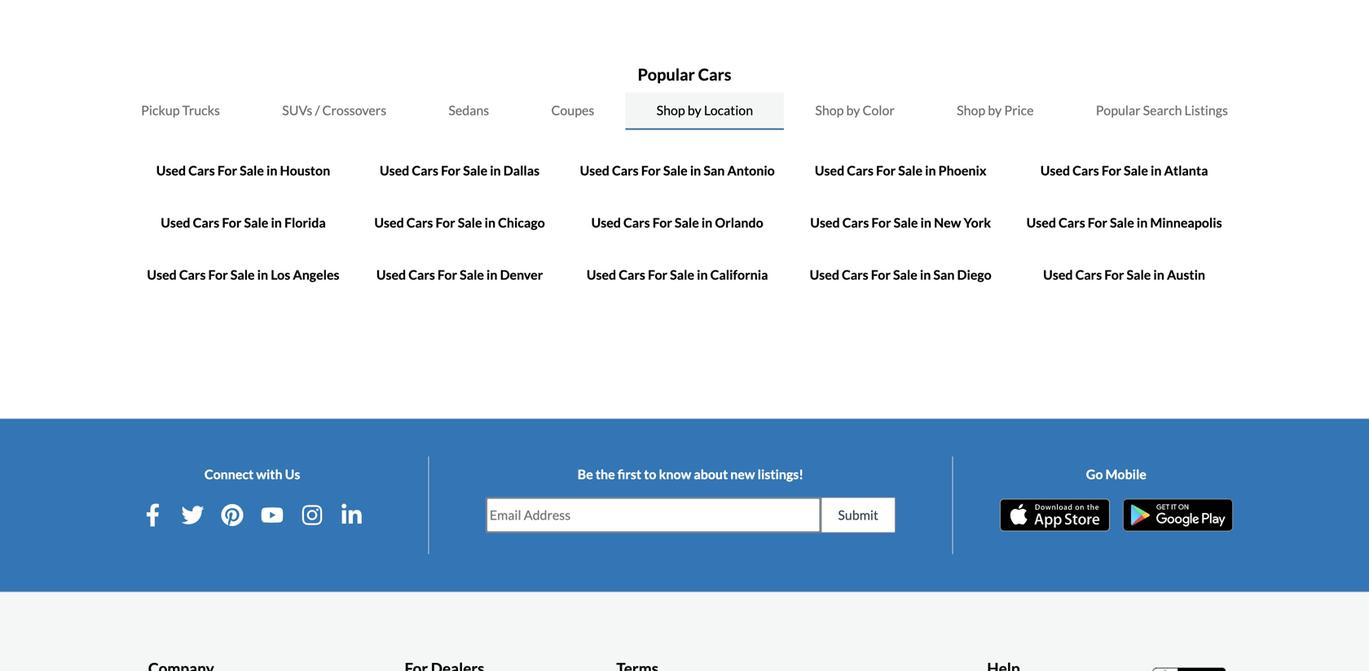 Task type: describe. For each thing, give the bounding box(es) containing it.
cars for used cars for sale in atlanta
[[1073, 163, 1100, 179]]

trucks
[[182, 102, 220, 118]]

used cars for sale in minneapolis
[[1027, 215, 1223, 231]]

used for used cars for sale in orlando
[[592, 215, 621, 231]]

the
[[596, 467, 615, 483]]

used for used cars for sale in chicago
[[375, 215, 404, 231]]

new
[[935, 215, 962, 231]]

atlanta
[[1165, 163, 1209, 179]]

to
[[644, 467, 657, 483]]

sale for used cars for sale in san diego
[[894, 267, 918, 283]]

cars for used cars for sale in austin
[[1076, 267, 1103, 283]]

used cars for sale in california link
[[587, 267, 769, 283]]

for for used cars for sale in california
[[648, 267, 668, 283]]

in for used cars for sale in new york
[[921, 215, 932, 231]]

used cars for sale in chicago link
[[375, 215, 545, 231]]

pickup trucks
[[141, 102, 220, 118]]

york
[[964, 215, 992, 231]]

by for color
[[847, 102, 861, 118]]

cars for used cars for sale in chicago
[[407, 215, 433, 231]]

listings
[[1185, 102, 1229, 118]]

antonio
[[728, 163, 775, 179]]

sale for used cars for sale in phoenix
[[899, 163, 923, 179]]

be the first to know about new listings!
[[578, 467, 804, 483]]

crossovers
[[323, 102, 387, 118]]

shop for shop by price
[[957, 102, 986, 118]]

search
[[1144, 102, 1183, 118]]

in for used cars for sale in austin
[[1154, 267, 1165, 283]]

los
[[271, 267, 291, 283]]

for for used cars for sale in denver
[[438, 267, 458, 283]]

facebook image
[[142, 504, 164, 527]]

cars for used cars for sale in orlando
[[624, 215, 650, 231]]

price
[[1005, 102, 1034, 118]]

in for used cars for sale in san antonio
[[691, 163, 702, 179]]

sale for used cars for sale in atlanta
[[1125, 163, 1149, 179]]

linkedin image
[[341, 504, 363, 527]]

popular for popular search listings
[[1097, 102, 1141, 118]]

for for used cars for sale in orlando
[[653, 215, 673, 231]]

cars for popular cars
[[699, 65, 732, 84]]

cars for used cars for sale in denver
[[409, 267, 435, 283]]

for for used cars for sale in phoenix
[[877, 163, 896, 179]]

sale for used cars for sale in dallas
[[463, 163, 488, 179]]

used cars for sale in houston link
[[156, 163, 330, 179]]

used cars for sale in phoenix link
[[815, 163, 987, 179]]

for for used cars for sale in florida
[[222, 215, 242, 231]]

shop by price
[[957, 102, 1034, 118]]

used cars for sale in orlando
[[592, 215, 764, 231]]

go
[[1087, 467, 1104, 483]]

location
[[704, 102, 754, 118]]

used cars for sale in new york
[[811, 215, 992, 231]]

in for used cars for sale in dallas
[[490, 163, 501, 179]]

suvs / crossovers
[[282, 102, 387, 118]]

sale for used cars for sale in florida
[[244, 215, 269, 231]]

in for used cars for sale in san diego
[[921, 267, 932, 283]]

popular search listings
[[1097, 102, 1229, 118]]

used cars for sale in san antonio link
[[580, 163, 775, 179]]

for for used cars for sale in chicago
[[436, 215, 456, 231]]

for for used cars for sale in dallas
[[441, 163, 461, 179]]

sale for used cars for sale in chicago
[[458, 215, 482, 231]]

first
[[618, 467, 642, 483]]

for for used cars for sale in san antonio
[[642, 163, 661, 179]]

used cars for sale in san diego
[[810, 267, 992, 283]]

for for used cars for sale in los angeles
[[208, 267, 228, 283]]

for for used cars for sale in atlanta
[[1102, 163, 1122, 179]]

cars for used cars for sale in los angeles
[[179, 267, 206, 283]]

denver
[[500, 267, 543, 283]]

used cars for sale in atlanta link
[[1041, 163, 1209, 179]]

used for used cars for sale in florida
[[161, 215, 190, 231]]

used cars for sale in florida link
[[161, 215, 326, 231]]

used for used cars for sale in new york
[[811, 215, 840, 231]]

in for used cars for sale in denver
[[487, 267, 498, 283]]

sale for used cars for sale in minneapolis
[[1111, 215, 1135, 231]]

/
[[315, 102, 320, 118]]

for for used cars for sale in houston
[[218, 163, 237, 179]]

Email Address email field
[[487, 499, 821, 533]]

austin
[[1168, 267, 1206, 283]]

pinterest image
[[221, 504, 244, 527]]

sale for used cars for sale in houston
[[240, 163, 264, 179]]

for for used cars for sale in austin
[[1105, 267, 1125, 283]]

cars for used cars for sale in minneapolis
[[1059, 215, 1086, 231]]

used for used cars for sale in phoenix
[[815, 163, 845, 179]]

sale for used cars for sale in california
[[670, 267, 695, 283]]

used for used cars for sale in california
[[587, 267, 617, 283]]

minneapolis
[[1151, 215, 1223, 231]]

used cars for sale in minneapolis link
[[1027, 215, 1223, 231]]

used cars for sale in san antonio
[[580, 163, 775, 179]]

popular for popular cars
[[638, 65, 695, 84]]

cars for used cars for sale in phoenix
[[848, 163, 874, 179]]

mobile
[[1106, 467, 1147, 483]]

sale for used cars for sale in orlando
[[675, 215, 699, 231]]

color
[[863, 102, 895, 118]]

for for used cars for sale in minneapolis
[[1088, 215, 1108, 231]]



Task type: vqa. For each thing, say whether or not it's contained in the screenshot.
email address email field
yes



Task type: locate. For each thing, give the bounding box(es) containing it.
california
[[711, 267, 769, 283]]

in left dallas
[[490, 163, 501, 179]]

used cars for sale in chicago
[[375, 215, 545, 231]]

us
[[285, 467, 300, 483]]

in left houston
[[267, 163, 278, 179]]

in for used cars for sale in florida
[[271, 215, 282, 231]]

in for used cars for sale in atlanta
[[1151, 163, 1162, 179]]

1 by from the left
[[688, 102, 702, 118]]

san for diego
[[934, 267, 955, 283]]

florida
[[285, 215, 326, 231]]

connect
[[205, 467, 254, 483]]

cars for used cars for sale in new york
[[843, 215, 870, 231]]

by
[[688, 102, 702, 118], [847, 102, 861, 118], [989, 102, 1002, 118]]

for down used cars for sale in minneapolis link
[[1105, 267, 1125, 283]]

submit
[[839, 508, 879, 523]]

in up 'used cars for sale in orlando' link
[[691, 163, 702, 179]]

for
[[218, 163, 237, 179], [441, 163, 461, 179], [642, 163, 661, 179], [877, 163, 896, 179], [1102, 163, 1122, 179], [222, 215, 242, 231], [436, 215, 456, 231], [653, 215, 673, 231], [872, 215, 892, 231], [1088, 215, 1108, 231], [208, 267, 228, 283], [438, 267, 458, 283], [648, 267, 668, 283], [872, 267, 891, 283], [1105, 267, 1125, 283]]

for down used cars for sale in chicago 'link'
[[438, 267, 458, 283]]

used for used cars for sale in denver
[[377, 267, 406, 283]]

get it on google play image
[[1124, 499, 1234, 532]]

in for used cars for sale in houston
[[267, 163, 278, 179]]

for for used cars for sale in san diego
[[872, 267, 891, 283]]

sale left florida
[[244, 215, 269, 231]]

cars for used cars for sale in dallas
[[412, 163, 439, 179]]

for down used cars for sale in new york
[[872, 267, 891, 283]]

be
[[578, 467, 593, 483]]

0 horizontal spatial shop
[[657, 102, 686, 118]]

about
[[694, 467, 728, 483]]

cars for used cars for sale in san diego
[[842, 267, 869, 283]]

cars for used cars for sale in san antonio
[[612, 163, 639, 179]]

used for used cars for sale in san diego
[[810, 267, 840, 283]]

sale for used cars for sale in san antonio
[[664, 163, 688, 179]]

sale for used cars for sale in los angeles
[[231, 267, 255, 283]]

sale for used cars for sale in new york
[[894, 215, 919, 231]]

for down used cars for sale in atlanta link
[[1088, 215, 1108, 231]]

phoenix
[[939, 163, 987, 179]]

cars up used cars for sale in minneapolis
[[1073, 163, 1100, 179]]

sale down used cars for sale in atlanta
[[1111, 215, 1135, 231]]

san left diego
[[934, 267, 955, 283]]

in left atlanta
[[1151, 163, 1162, 179]]

for up used cars for sale in new york link
[[877, 163, 896, 179]]

used
[[156, 163, 186, 179], [380, 163, 410, 179], [580, 163, 610, 179], [815, 163, 845, 179], [1041, 163, 1071, 179], [161, 215, 190, 231], [375, 215, 404, 231], [592, 215, 621, 231], [811, 215, 840, 231], [1027, 215, 1057, 231], [147, 267, 177, 283], [377, 267, 406, 283], [587, 267, 617, 283], [810, 267, 840, 283], [1044, 267, 1074, 283]]

used cars for sale in austin link
[[1044, 267, 1206, 283]]

in left orlando
[[702, 215, 713, 231]]

used cars for sale in california
[[587, 267, 769, 283]]

cars for used cars for sale in florida
[[193, 215, 220, 231]]

cars for used cars for sale in houston
[[188, 163, 215, 179]]

new
[[731, 467, 756, 483]]

cars up used cars for sale in chicago
[[412, 163, 439, 179]]

cars down used cars for sale in minneapolis
[[1076, 267, 1103, 283]]

in left phoenix
[[926, 163, 937, 179]]

sale up 'used cars for sale in florida' link
[[240, 163, 264, 179]]

used cars for sale in new york link
[[811, 215, 992, 231]]

houston
[[280, 163, 330, 179]]

popular up shop by location on the top of the page
[[638, 65, 695, 84]]

cars down used cars for sale in chicago
[[409, 267, 435, 283]]

shop
[[657, 102, 686, 118], [816, 102, 844, 118], [957, 102, 986, 118]]

diego
[[958, 267, 992, 283]]

click for the bbb business review of this auto listing service in cambridge ma image
[[1153, 667, 1231, 672]]

for down used cars for sale in phoenix link
[[872, 215, 892, 231]]

sale left the los
[[231, 267, 255, 283]]

angeles
[[293, 267, 340, 283]]

for up used cars for sale in los angeles link
[[222, 215, 242, 231]]

popular left search
[[1097, 102, 1141, 118]]

used cars for sale in houston
[[156, 163, 330, 179]]

sale down 'used cars for sale in orlando' link
[[670, 267, 695, 283]]

0 vertical spatial san
[[704, 163, 725, 179]]

cars down used cars for sale in phoenix link
[[843, 215, 870, 231]]

in left the los
[[257, 267, 268, 283]]

shop for shop by location
[[657, 102, 686, 118]]

sale for used cars for sale in denver
[[460, 267, 484, 283]]

with
[[256, 467, 283, 483]]

sale for used cars for sale in austin
[[1127, 267, 1152, 283]]

in left minneapolis
[[1137, 215, 1148, 231]]

cars down "used cars for sale in san antonio"
[[624, 215, 650, 231]]

for up used cars for sale in denver link
[[436, 215, 456, 231]]

used for used cars for sale in atlanta
[[1041, 163, 1071, 179]]

cars down used cars for sale in atlanta
[[1059, 215, 1086, 231]]

cars down 'used cars for sale in florida' link
[[179, 267, 206, 283]]

san
[[704, 163, 725, 179], [934, 267, 955, 283]]

used for used cars for sale in dallas
[[380, 163, 410, 179]]

sedans
[[449, 102, 489, 118]]

used cars for sale in atlanta
[[1041, 163, 1209, 179]]

cars up 'used cars for sale in orlando' link
[[612, 163, 639, 179]]

sale left phoenix
[[899, 163, 923, 179]]

cars
[[699, 65, 732, 84], [188, 163, 215, 179], [412, 163, 439, 179], [612, 163, 639, 179], [848, 163, 874, 179], [1073, 163, 1100, 179], [193, 215, 220, 231], [407, 215, 433, 231], [624, 215, 650, 231], [843, 215, 870, 231], [1059, 215, 1086, 231], [179, 267, 206, 283], [409, 267, 435, 283], [619, 267, 646, 283], [842, 267, 869, 283], [1076, 267, 1103, 283]]

sale left chicago
[[458, 215, 482, 231]]

used cars for sale in orlando link
[[592, 215, 764, 231]]

used for used cars for sale in austin
[[1044, 267, 1074, 283]]

0 horizontal spatial popular
[[638, 65, 695, 84]]

in left denver
[[487, 267, 498, 283]]

cars for used cars for sale in california
[[619, 267, 646, 283]]

popular cars
[[638, 65, 732, 84]]

in for used cars for sale in minneapolis
[[1137, 215, 1148, 231]]

1 horizontal spatial popular
[[1097, 102, 1141, 118]]

1 horizontal spatial shop
[[816, 102, 844, 118]]

twitter image
[[181, 504, 204, 527]]

used cars for sale in los angeles
[[147, 267, 340, 283]]

sale left orlando
[[675, 215, 699, 231]]

in left austin on the top of page
[[1154, 267, 1165, 283]]

know
[[659, 467, 692, 483]]

cars up shop by location on the top of the page
[[699, 65, 732, 84]]

in
[[267, 163, 278, 179], [490, 163, 501, 179], [691, 163, 702, 179], [926, 163, 937, 179], [1151, 163, 1162, 179], [271, 215, 282, 231], [485, 215, 496, 231], [702, 215, 713, 231], [921, 215, 932, 231], [1137, 215, 1148, 231], [257, 267, 268, 283], [487, 267, 498, 283], [697, 267, 708, 283], [921, 267, 932, 283], [1154, 267, 1165, 283]]

for up 'used cars for sale in orlando' link
[[642, 163, 661, 179]]

shop by color
[[816, 102, 895, 118]]

by left location
[[688, 102, 702, 118]]

used cars for sale in dallas
[[380, 163, 540, 179]]

in for used cars for sale in phoenix
[[926, 163, 937, 179]]

used for used cars for sale in san antonio
[[580, 163, 610, 179]]

shop left price
[[957, 102, 986, 118]]

sale left the new
[[894, 215, 919, 231]]

0 vertical spatial popular
[[638, 65, 695, 84]]

sale left dallas
[[463, 163, 488, 179]]

used cars for sale in denver link
[[377, 267, 543, 283]]

for for used cars for sale in new york
[[872, 215, 892, 231]]

used cars for sale in phoenix
[[815, 163, 987, 179]]

in for used cars for sale in los angeles
[[257, 267, 268, 283]]

coupes
[[552, 102, 595, 118]]

by left the color
[[847, 102, 861, 118]]

listings!
[[758, 467, 804, 483]]

used cars for sale in denver
[[377, 267, 543, 283]]

shop for shop by color
[[816, 102, 844, 118]]

used for used cars for sale in los angeles
[[147, 267, 177, 283]]

for down "used cars for sale in san antonio"
[[653, 215, 673, 231]]

download on the app store image
[[1000, 499, 1110, 532]]

sale left denver
[[460, 267, 484, 283]]

2 horizontal spatial shop
[[957, 102, 986, 118]]

in for used cars for sale in california
[[697, 267, 708, 283]]

1 vertical spatial popular
[[1097, 102, 1141, 118]]

by left price
[[989, 102, 1002, 118]]

in left the new
[[921, 215, 932, 231]]

san for antonio
[[704, 163, 725, 179]]

shop left the color
[[816, 102, 844, 118]]

3 by from the left
[[989, 102, 1002, 118]]

used for used cars for sale in houston
[[156, 163, 186, 179]]

2 horizontal spatial by
[[989, 102, 1002, 118]]

san left the antonio
[[704, 163, 725, 179]]

cars down the used cars for sale in orlando
[[619, 267, 646, 283]]

connect with us
[[205, 467, 300, 483]]

in for used cars for sale in orlando
[[702, 215, 713, 231]]

submit button
[[821, 498, 896, 534]]

in left florida
[[271, 215, 282, 231]]

used cars for sale in san diego link
[[810, 267, 992, 283]]

in left diego
[[921, 267, 932, 283]]

sale left atlanta
[[1125, 163, 1149, 179]]

by for location
[[688, 102, 702, 118]]

by for price
[[989, 102, 1002, 118]]

for up 'used cars for sale in florida' link
[[218, 163, 237, 179]]

in left chicago
[[485, 215, 496, 231]]

pickup
[[141, 102, 180, 118]]

orlando
[[715, 215, 764, 231]]

0 horizontal spatial san
[[704, 163, 725, 179]]

for down used cars for sale in florida
[[208, 267, 228, 283]]

cars down trucks
[[188, 163, 215, 179]]

used cars for sale in los angeles link
[[147, 267, 340, 283]]

1 horizontal spatial san
[[934, 267, 955, 283]]

sale
[[240, 163, 264, 179], [463, 163, 488, 179], [664, 163, 688, 179], [899, 163, 923, 179], [1125, 163, 1149, 179], [244, 215, 269, 231], [458, 215, 482, 231], [675, 215, 699, 231], [894, 215, 919, 231], [1111, 215, 1135, 231], [231, 267, 255, 283], [460, 267, 484, 283], [670, 267, 695, 283], [894, 267, 918, 283], [1127, 267, 1152, 283]]

instagram image
[[301, 504, 324, 527]]

1 horizontal spatial by
[[847, 102, 861, 118]]

cars up used cars for sale in los angeles link
[[193, 215, 220, 231]]

cars down shop by color
[[848, 163, 874, 179]]

1 vertical spatial san
[[934, 267, 955, 283]]

used cars for sale in dallas link
[[380, 163, 540, 179]]

shop down popular cars
[[657, 102, 686, 118]]

in for used cars for sale in chicago
[[485, 215, 496, 231]]

0 horizontal spatial by
[[688, 102, 702, 118]]

youtube image
[[261, 504, 284, 527]]

in left the california
[[697, 267, 708, 283]]

cars up used cars for sale in denver link
[[407, 215, 433, 231]]

for up used cars for sale in chicago 'link'
[[441, 163, 461, 179]]

for up used cars for sale in minneapolis link
[[1102, 163, 1122, 179]]

suvs
[[282, 102, 313, 118]]

for down the used cars for sale in orlando
[[648, 267, 668, 283]]

popular
[[638, 65, 695, 84], [1097, 102, 1141, 118]]

sale down used cars for sale in new york
[[894, 267, 918, 283]]

used cars for sale in florida
[[161, 215, 326, 231]]

go mobile
[[1087, 467, 1147, 483]]

used cars for sale in austin
[[1044, 267, 1206, 283]]

1 shop from the left
[[657, 102, 686, 118]]

dallas
[[504, 163, 540, 179]]

sale left austin on the top of page
[[1127, 267, 1152, 283]]

used for used cars for sale in minneapolis
[[1027, 215, 1057, 231]]

2 shop from the left
[[816, 102, 844, 118]]

chicago
[[498, 215, 545, 231]]

sale up the used cars for sale in orlando
[[664, 163, 688, 179]]

cars down used cars for sale in new york
[[842, 267, 869, 283]]

2 by from the left
[[847, 102, 861, 118]]

3 shop from the left
[[957, 102, 986, 118]]

shop by location
[[657, 102, 754, 118]]



